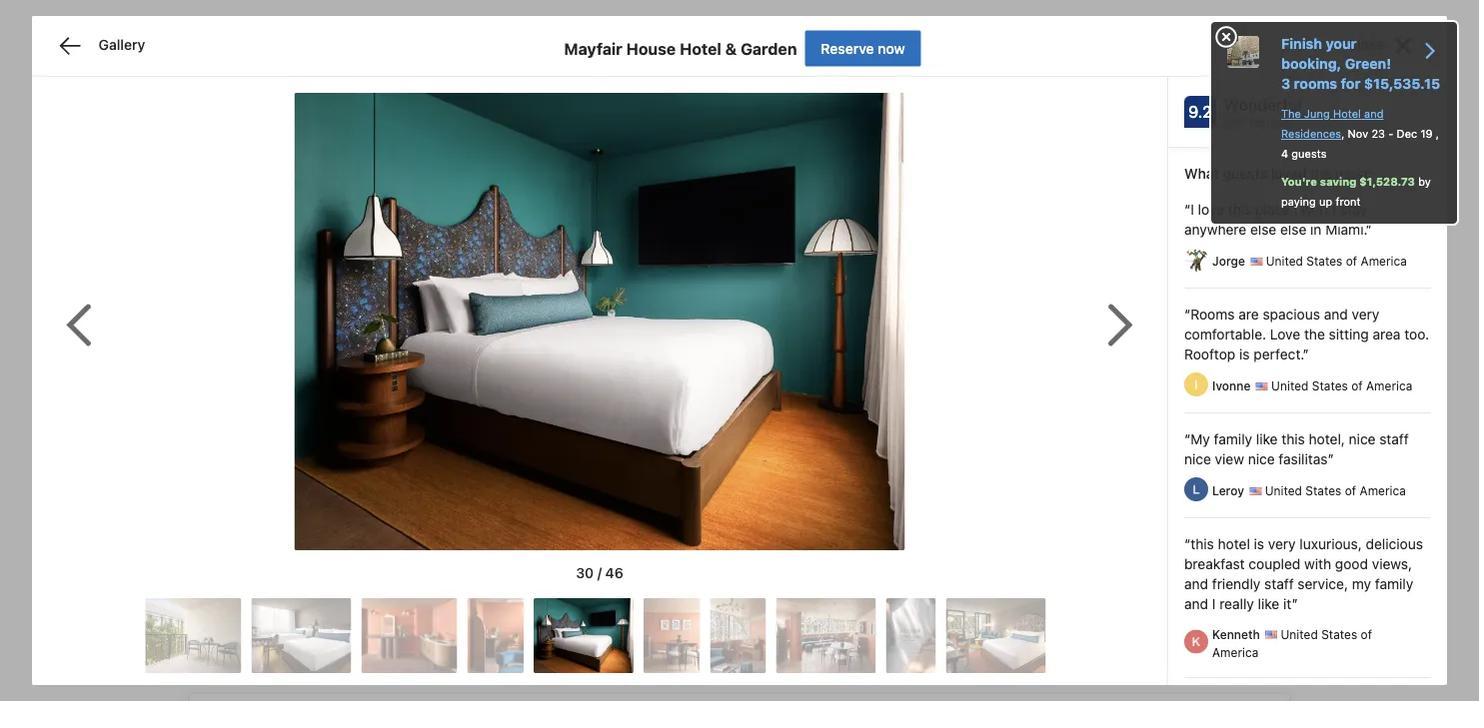Task type: vqa. For each thing, say whether or not it's contained in the screenshot.
the topmost The
yes



Task type: locate. For each thing, give the bounding box(es) containing it.
1 horizontal spatial else
[[1280, 221, 1307, 238]]

"rooms are spacious and very comfortable.  love the sitting area too. rooftop is perfect."
[[1184, 306, 1430, 363]]

1 vertical spatial guests
[[1223, 165, 1268, 182]]

united left ivonne icon
[[1127, 394, 1164, 408]]

nice right view
[[1248, 451, 1275, 468]]

very
[[1119, 277, 1145, 292], [1352, 306, 1380, 323], [1268, 536, 1296, 553]]

the inside the jung hotel and residences
[[1281, 107, 1301, 120]]

excellent location – show map button
[[469, 166, 676, 183]]

1 horizontal spatial mayfair
[[564, 39, 623, 58]]

guests right what
[[1223, 165, 1268, 182]]

2 vertical spatial very
[[1268, 536, 1296, 553]]

1 horizontal spatial the
[[1281, 107, 1301, 120]]

for
[[1341, 75, 1361, 92], [297, 406, 312, 420]]

work
[[316, 406, 343, 420]]

0 vertical spatial staff
[[1380, 431, 1409, 448]]

i inside "i love this place i won't stay anywhere else else in miami."
[[1294, 201, 1298, 218]]

map inside 3000 florida avenue, coconut grove, miami, fl 33133, united states of america excellent location – show map
[[646, 166, 676, 183]]

states right the '33133,'
[[893, 144, 934, 161]]

house rules link
[[770, 8, 879, 60]]

3 down booking,
[[1281, 75, 1291, 92]]

2023 right 23,
[[404, 210, 438, 227]]

united states of america image
[[1251, 258, 1263, 266], [1250, 488, 1262, 496]]

mayfair house hotel & garden up travel
[[564, 39, 801, 58]]

wonderful 587 reviews left jung
[[1224, 95, 1302, 129]]

destination/property name:
[[206, 122, 360, 136]]

hotel up nov
[[1333, 107, 1361, 120]]

0 horizontal spatial mayfair
[[469, 105, 553, 133]]

united for "this
[[1281, 628, 1318, 642]]

reviews down reserve button
[[1250, 115, 1293, 129]]

the fine print
[[895, 25, 981, 42]]

the left jung
[[1281, 107, 1301, 120]]

like inside "this hotel is very luxurious, delicious breakfast coupled with good views, and friendly staff service, my family and i really like it"
[[1258, 596, 1280, 613]]

2 vertical spatial like
[[1258, 596, 1280, 613]]

children
[[291, 338, 343, 355]]

& inside search section
[[301, 380, 310, 394]]

0 horizontal spatial reserve
[[821, 40, 874, 57]]

mayfair house hotel & garden up coconut
[[469, 105, 804, 133]]

stay
[[1341, 201, 1368, 218]]

staff down coupled
[[1265, 576, 1294, 593]]

very up bathroom
[[1119, 277, 1145, 292]]

mayfair
[[564, 39, 623, 58], [469, 105, 553, 133]]

9.2 up what
[[1189, 102, 1212, 121]]

"my
[[1184, 431, 1210, 448]]

587 down reserve button
[[1224, 115, 1246, 129]]

1 vertical spatial rooms
[[366, 338, 407, 355]]

the up room
[[1084, 293, 1104, 308]]

december
[[304, 270, 370, 287]]

very for luxurious,
[[1268, 536, 1296, 553]]

1 vertical spatial map
[[338, 599, 367, 615]]

and inside "rooms are spacious and very comfortable.  love the sitting area too. rooftop is perfect."
[[1324, 306, 1348, 323]]

587 left jorge icon
[[1161, 235, 1183, 249]]

hotel inside "this hotel is very luxurious, delicious breakfast coupled with good views, and friendly staff service, my family and i really like it"
[[1218, 536, 1250, 553]]

else left in
[[1280, 221, 1307, 238]]

united states of america image right ivonne
[[1256, 383, 1268, 391]]

, nov 23 - dec 19  , 4 guests
[[1281, 127, 1439, 160]]

wonderful 587 reviews up jorge
[[1152, 216, 1229, 249]]

0 horizontal spatial ,
[[1341, 127, 1345, 140]]

1 horizontal spatial ,
[[1436, 127, 1439, 140]]

house left "rules" at the top right
[[786, 25, 827, 42]]

0 horizontal spatial 9.2
[[1189, 102, 1212, 121]]

garden inside dialog
[[741, 39, 797, 58]]

0 vertical spatial reviews
[[1250, 115, 1293, 129]]

like inside "my family like this hotel, nice staff nice view nice fasilitas"
[[1256, 431, 1278, 448]]

united right the '33133,'
[[846, 144, 889, 161]]

for left work in the left bottom of the page
[[297, 406, 312, 420]]

else
[[1250, 221, 1277, 238], [1280, 221, 1307, 238]]

2 horizontal spatial nice
[[1349, 431, 1376, 448]]

and up sitting
[[1324, 306, 1348, 323]]

· left "2"
[[346, 338, 350, 355]]

reserve for reserve
[[1220, 78, 1273, 95]]

house up the avenue,
[[558, 105, 630, 133]]

jorge image
[[1184, 248, 1208, 272]]

family down views,
[[1375, 576, 1414, 593]]

good, up smells
[[1148, 277, 1183, 292]]

, right 19
[[1436, 127, 1439, 140]]

0 horizontal spatial for
[[297, 406, 312, 420]]

united down it"
[[1281, 628, 1318, 642]]

and down room,
[[1046, 308, 1068, 323]]

1 vertical spatial staff
[[1265, 576, 1294, 593]]

you're
[[1281, 175, 1317, 188]]

0 vertical spatial united states of america image
[[1251, 258, 1263, 266]]

1 horizontal spatial good,
[[1211, 293, 1246, 308]]

$15,535.15
[[1364, 75, 1440, 92]]

states for "this hotel is very luxurious, delicious breakfast coupled with good views, and friendly staff service, my family and i really like it"
[[1322, 628, 1358, 642]]

amenities link
[[674, 8, 770, 60]]

hotel up "breakfast" in the right bottom of the page
[[1218, 536, 1250, 553]]

hotel inside this hotel is very good, i like the room, the bathroom smells good, and the room is a must.
[[1071, 277, 1102, 292]]

mayfair house hotel & garden inside dialog
[[564, 39, 801, 58]]

america for "this hotel is very luxurious, delicious breakfast coupled with good views, and friendly staff service, my family and i really like it"
[[1212, 646, 1259, 660]]

is up bathroom
[[1105, 277, 1115, 292]]

1 · from the left
[[271, 338, 275, 355]]

0 horizontal spatial guests
[[1223, 165, 1268, 182]]

dec
[[1397, 127, 1418, 140]]

i left really
[[1212, 596, 1216, 613]]

2 vertical spatial this
[[1282, 431, 1305, 448]]

the down room,
[[1072, 308, 1091, 323]]

0 vertical spatial for
[[1341, 75, 1361, 92]]

2023 inside button
[[404, 210, 438, 227]]

3000 florida avenue, coconut grove, miami, fl 33133, united states of america excellent location – show map
[[469, 144, 1011, 183]]

homes
[[260, 380, 298, 394]]

0 horizontal spatial staff
[[1265, 576, 1294, 593]]

and up kenneth image
[[1184, 596, 1208, 613]]

united down fasilitas"
[[1265, 484, 1302, 498]]

1 horizontal spatial for
[[1341, 75, 1361, 92]]

united states of america image right kenneth
[[1266, 631, 1278, 639]]

united states of america image right 'leroy'
[[1250, 488, 1262, 496]]

1 horizontal spatial ·
[[346, 338, 350, 355]]

0 horizontal spatial 587
[[1161, 235, 1183, 249]]

0 horizontal spatial reviews
[[1187, 235, 1229, 249]]

& right homes
[[301, 380, 310, 394]]

this right love
[[1228, 201, 1252, 218]]

close button
[[1339, 16, 1431, 76]]

hotel inside the jung hotel and residences
[[1333, 107, 1361, 120]]

traveling
[[244, 406, 293, 420]]

1 vertical spatial 9.2
[[1242, 223, 1265, 242]]

1 vertical spatial the
[[1281, 107, 1301, 120]]

0 vertical spatial rooms
[[1294, 75, 1338, 92]]

1 horizontal spatial map
[[646, 166, 676, 183]]

2023 for thursday, november 23, 2023
[[404, 210, 438, 227]]

3 right level
[[811, 73, 818, 87]]

i right place
[[1294, 201, 1298, 218]]

0 vertical spatial map
[[646, 166, 676, 183]]

smells
[[1169, 293, 1208, 308]]

thursday,
[[243, 210, 306, 227]]

united states of america down it"
[[1212, 628, 1372, 660]]

spacious
[[1263, 306, 1320, 323]]

rules
[[831, 25, 863, 42]]

0 vertical spatial wonderful
[[1224, 95, 1302, 114]]

gallery image of this property image
[[295, 93, 905, 551], [130, 599, 241, 674], [251, 599, 351, 674], [361, 599, 457, 674], [467, 599, 524, 674], [534, 599, 634, 674], [644, 599, 700, 674], [710, 599, 766, 674], [776, 599, 876, 674], [886, 599, 936, 674], [946, 599, 1046, 674]]

0 horizontal spatial nice
[[1184, 451, 1211, 468]]

0 horizontal spatial family
[[1214, 431, 1252, 448]]

1 vertical spatial reserve
[[1220, 78, 1273, 95]]

views,
[[1372, 556, 1412, 573]]

1 horizontal spatial rooms
[[1294, 75, 1338, 92]]

0 vertical spatial very
[[1119, 277, 1145, 292]]

0 horizontal spatial ·
[[271, 338, 275, 355]]

rooftop
[[1184, 346, 1236, 363]]

4 left adults
[[215, 338, 224, 355]]

united states of america image
[[1256, 383, 1268, 391], [1266, 631, 1278, 639]]

good, up comfortable.
[[1211, 293, 1246, 308]]

hotel up room,
[[1071, 277, 1102, 292]]

0
[[279, 338, 287, 355]]

0 horizontal spatial good,
[[1148, 277, 1183, 292]]

united for "my
[[1265, 484, 1302, 498]]

united down "i love this place i won't stay anywhere else else in miami."
[[1266, 254, 1303, 268]]

wonderful for the topmost rated wonderful element
[[1224, 95, 1302, 114]]

, left nov
[[1341, 127, 1345, 140]]

0 horizontal spatial else
[[1250, 221, 1277, 238]]

"this hotel is very luxurious, delicious breakfast coupled with good views, and friendly staff service, my family and i really like it"
[[1184, 536, 1423, 613]]

1 horizontal spatial 9.2
[[1242, 223, 1265, 242]]

guests inside photo gallery of mayfair house hotel & garden dialog
[[1223, 165, 1268, 182]]

very up coupled
[[1268, 536, 1296, 553]]

1 vertical spatial 4
[[215, 338, 224, 355]]

1 vertical spatial scored 9.2 element
[[1237, 216, 1269, 248]]

united states of america for sitting
[[1268, 379, 1413, 393]]

i up smells
[[1187, 277, 1190, 292]]

587 for bottom rated wonderful element
[[1161, 235, 1183, 249]]

"i
[[1184, 201, 1194, 218]]

wonderful 587 reviews
[[1224, 95, 1302, 129], [1152, 216, 1229, 249]]

1 horizontal spatial guests
[[1292, 147, 1327, 160]]

rated wonderful element up jorge icon
[[1038, 213, 1229, 237]]

0 vertical spatial this
[[1228, 201, 1252, 218]]

scored 9.2 element
[[1184, 96, 1216, 128], [1237, 216, 1269, 248]]

2 else from the left
[[1280, 221, 1307, 238]]

$1,528.73
[[1360, 175, 1415, 188]]

1 horizontal spatial reviews
[[1250, 115, 1293, 129]]

rated wonderful element up residences
[[1224, 93, 1431, 117]]

loved
[[1271, 165, 1307, 182]]

i inside "this hotel is very luxurious, delicious breakfast coupled with good views, and friendly staff service, my family and i really like it"
[[1212, 596, 1216, 613]]

scored 9.2 element up jorge
[[1237, 216, 1269, 248]]

house up travel
[[626, 39, 676, 58]]

this up room,
[[1046, 277, 1068, 292]]

check-
[[206, 244, 247, 258]]

1 vertical spatial united states of america image
[[1266, 631, 1278, 639]]

is inside "rooms are spacious and very comfortable.  love the sitting area too. rooftop is perfect."
[[1240, 346, 1250, 363]]

fasilitas"
[[1279, 451, 1334, 468]]

0 vertical spatial 9.2
[[1189, 102, 1212, 121]]

service,
[[1298, 576, 1348, 593]]

the right love on the top
[[1304, 326, 1325, 343]]

is up coupled
[[1254, 536, 1265, 553]]

america for "rooms are spacious and very comfortable.  love the sitting area too. rooftop is perfect."
[[1366, 379, 1413, 393]]

3
[[811, 73, 818, 87], [1281, 75, 1291, 92]]

click to open map view image
[[469, 142, 484, 165]]

reserve
[[821, 40, 874, 57], [1220, 78, 1273, 95]]

guests
[[1292, 147, 1327, 160], [1223, 165, 1268, 182]]

+37 photos
[[1158, 597, 1253, 618]]

map right on
[[338, 599, 367, 615]]

0 vertical spatial scored 9.2 element
[[1184, 96, 1216, 128]]

your
[[1326, 35, 1357, 52]]

0 horizontal spatial i
[[1187, 277, 1190, 292]]

united states of america down sitting
[[1268, 379, 1413, 393]]

1 horizontal spatial this
[[1228, 201, 1252, 218]]

united states of america down miami."
[[1263, 254, 1407, 268]]

9.2 down place
[[1242, 223, 1265, 242]]

0 horizontal spatial this
[[1046, 277, 1068, 292]]

hotel inside dialog
[[680, 39, 721, 58]]

scored 9.2 element up what
[[1184, 96, 1216, 128]]

1 horizontal spatial very
[[1268, 536, 1296, 553]]

0 vertical spatial mayfair
[[564, 39, 623, 58]]

states for "rooms are spacious and very comfortable.  love the sitting area too. rooftop is perfect."
[[1312, 379, 1348, 393]]

this inside this hotel is very good, i like the room, the bathroom smells good, and the room is a must.
[[1046, 277, 1068, 292]]

sitting
[[1329, 326, 1369, 343]]

united states of america image right jorge
[[1251, 258, 1263, 266]]

for down green! on the right top of page
[[1341, 75, 1361, 92]]

rooms right "2"
[[366, 338, 407, 355]]

the up up
[[1310, 165, 1332, 182]]

1 vertical spatial united states of america image
[[1250, 488, 1262, 496]]

1 horizontal spatial 3
[[1281, 75, 1291, 92]]

good,
[[1148, 277, 1183, 292], [1211, 293, 1246, 308]]

1 vertical spatial wonderful
[[1152, 216, 1229, 235]]

1 vertical spatial garden
[[723, 105, 804, 133]]

4 inside button
[[215, 338, 224, 355]]

staff right hotel,
[[1380, 431, 1409, 448]]

anywhere
[[1184, 221, 1247, 238]]

0 vertical spatial 4
[[1281, 147, 1289, 160]]

name:
[[326, 122, 360, 136]]

0 horizontal spatial very
[[1119, 277, 1145, 292]]

1 vertical spatial reviews
[[1187, 235, 1229, 249]]

kenneth
[[1212, 628, 1264, 642]]

else down place
[[1250, 221, 1277, 238]]

1 vertical spatial like
[[1256, 431, 1278, 448]]

0 vertical spatial like
[[1193, 277, 1214, 292]]

very inside this hotel is very good, i like the room, the bathroom smells good, and the room is a must.
[[1119, 277, 1145, 292]]

is left a in the right top of the page
[[1130, 308, 1139, 323]]

bathroom
[[1107, 293, 1166, 308]]

map down coconut
[[646, 166, 676, 183]]

nice down "my
[[1184, 451, 1211, 468]]

hotel up coconut
[[635, 105, 695, 133]]

garden up level
[[741, 39, 797, 58]]

33133,
[[798, 144, 843, 161]]

states down in
[[1307, 254, 1343, 268]]

0 vertical spatial family
[[1214, 431, 1252, 448]]

family inside "this hotel is very luxurious, delicious breakfast coupled with good views, and friendly staff service, my family and i really like it"
[[1375, 576, 1414, 593]]

2 horizontal spatial i
[[1294, 201, 1298, 218]]

0 vertical spatial 587
[[1224, 115, 1246, 129]]

family inside "my family like this hotel, nice staff nice view nice fasilitas"
[[1214, 431, 1252, 448]]

1 vertical spatial 587
[[1161, 235, 1183, 249]]

house
[[786, 25, 827, 42], [626, 39, 676, 58], [558, 105, 630, 133]]

0 vertical spatial 2023
[[404, 210, 438, 227]]

reserve inside button
[[1220, 78, 1273, 95]]

ivonne image
[[1184, 373, 1208, 397]]

1 vertical spatial for
[[297, 406, 312, 420]]

most:
[[1336, 165, 1373, 182]]

0 vertical spatial united states of america image
[[1256, 383, 1268, 391]]

1 horizontal spatial scored 9.2 element
[[1237, 216, 1269, 248]]

4 up loved
[[1281, 147, 1289, 160]]

you're saving $1,528.73
[[1281, 175, 1415, 188]]

map
[[646, 166, 676, 183], [338, 599, 367, 615]]

this up fasilitas"
[[1282, 431, 1305, 448]]

search section
[[182, 0, 461, 665]]

reviews for bottom rated wonderful element
[[1187, 235, 1229, 249]]

is down comfortable.
[[1240, 346, 1250, 363]]

&
[[605, 25, 615, 42], [725, 39, 737, 58], [700, 105, 717, 133], [301, 380, 310, 394]]

reviews up jorge
[[1187, 235, 1229, 249]]

wonderful left jung
[[1224, 95, 1302, 114]]

location
[[535, 166, 590, 183]]

2 , from the left
[[1436, 127, 1439, 140]]

rooms down booking,
[[1294, 75, 1338, 92]]

1 vertical spatial hotel
[[1218, 536, 1250, 553]]

saving
[[1320, 175, 1357, 188]]

up
[[1319, 195, 1333, 208]]

1 horizontal spatial 587
[[1224, 115, 1246, 129]]

& up sustainable at top
[[725, 39, 737, 58]]

nice right hotel,
[[1349, 431, 1376, 448]]

staff inside "this hotel is very luxurious, delicious breakfast coupled with good views, and friendly staff service, my family and i really like it"
[[1265, 576, 1294, 593]]

very inside "this hotel is very luxurious, delicious breakfast coupled with good views, and friendly staff service, my family and i really like it"
[[1268, 536, 1296, 553]]

1 vertical spatial family
[[1375, 576, 1414, 593]]

0 vertical spatial hotel
[[1071, 277, 1102, 292]]

2023 for tuesday, december 19, 2023
[[397, 270, 430, 287]]

rated wonderful element
[[1224, 93, 1431, 117], [1038, 213, 1229, 237]]

+37 photos link
[[1122, 553, 1289, 663]]

2023
[[404, 210, 438, 227], [397, 270, 430, 287]]

family up view
[[1214, 431, 1252, 448]]

scored 9.2 element for the topmost rated wonderful element
[[1184, 96, 1216, 128]]

0 horizontal spatial hotel
[[1071, 277, 1102, 292]]

1 vertical spatial i
[[1187, 277, 1190, 292]]

0 vertical spatial mayfair house hotel & garden
[[564, 39, 801, 58]]

0 vertical spatial i
[[1294, 201, 1298, 218]]

0 vertical spatial guests
[[1292, 147, 1327, 160]]

like inside this hotel is very good, i like the room, the bathroom smells good, and the room is a must.
[[1193, 277, 1214, 292]]

0 horizontal spatial scored 9.2 element
[[1184, 96, 1216, 128]]

guests down residences
[[1292, 147, 1327, 160]]

very up sitting
[[1352, 306, 1380, 323]]

2023 inside button
[[397, 270, 430, 287]]

0 horizontal spatial the
[[895, 25, 919, 42]]

1 , from the left
[[1341, 127, 1345, 140]]

info & prices
[[577, 25, 658, 42]]

reserve inside button
[[821, 40, 874, 57]]

1 horizontal spatial staff
[[1380, 431, 1409, 448]]

grove,
[[687, 144, 729, 161]]

garden up the miami,
[[723, 105, 804, 133]]

1 vertical spatial 2023
[[397, 270, 430, 287]]

is
[[1105, 277, 1115, 292], [1130, 308, 1139, 323], [1240, 346, 1250, 363], [1254, 536, 1265, 553]]

& right info on the left
[[605, 25, 615, 42]]

0 horizontal spatial 4
[[215, 338, 224, 355]]

next image
[[1271, 311, 1283, 323]]

states down fasilitas"
[[1306, 484, 1342, 498]]

1 horizontal spatial hotel
[[1218, 536, 1250, 553]]

2 horizontal spatial very
[[1352, 306, 1380, 323]]

staff inside "my family like this hotel, nice staff nice view nice fasilitas"
[[1380, 431, 1409, 448]]

+37
[[1158, 597, 1191, 618]]

the left fine
[[895, 25, 919, 42]]

2
[[354, 338, 363, 355]]

united down perfect."
[[1272, 379, 1309, 393]]

it"
[[1283, 596, 1298, 613]]

united for "rooms
[[1272, 379, 1309, 393]]

& up "grove,"
[[700, 105, 717, 133]]

thursday, november 23, 2023
[[243, 210, 438, 227]]

2 vertical spatial i
[[1212, 596, 1216, 613]]

· left 0
[[271, 338, 275, 355]]

587
[[1224, 115, 1246, 129], [1161, 235, 1183, 249]]

wonderful up jorge icon
[[1152, 216, 1229, 235]]

1 horizontal spatial 4
[[1281, 147, 1289, 160]]

is inside "this hotel is very luxurious, delicious breakfast coupled with good views, and friendly staff service, my family and i really like it"
[[1254, 536, 1265, 553]]

area
[[1373, 326, 1401, 343]]

united
[[846, 144, 889, 161], [1266, 254, 1303, 268], [1272, 379, 1309, 393], [1127, 394, 1164, 408], [1265, 484, 1302, 498], [1281, 628, 1318, 642]]

,
[[1341, 127, 1345, 140], [1436, 127, 1439, 140]]

0 vertical spatial the
[[895, 25, 919, 42]]

"rooms
[[1184, 306, 1235, 323]]

states down service,
[[1322, 628, 1358, 642]]



Task type: describe. For each thing, give the bounding box(es) containing it.
miami,
[[733, 144, 775, 161]]

paying
[[1281, 195, 1316, 208]]

nov
[[1348, 127, 1369, 140]]

info & prices link
[[561, 8, 674, 60]]

mayfair inside photo gallery of mayfair house hotel & garden dialog
[[564, 39, 623, 58]]

love
[[1198, 201, 1224, 218]]

travel
[[672, 73, 705, 87]]

of for "rooms are spacious and very comfortable.  love the sitting area too. rooftop is perfect."
[[1352, 379, 1363, 393]]

jung
[[1304, 107, 1330, 120]]

of inside 3000 florida avenue, coconut grove, miami, fl 33133, united states of america excellent location – show map
[[938, 144, 951, 161]]

reserve for reserve now
[[821, 40, 874, 57]]

comfortable.
[[1184, 326, 1266, 343]]

hotel,
[[1309, 431, 1345, 448]]

entire homes & apartments
[[224, 380, 377, 394]]

the jung hotel and residences image
[[1227, 36, 1259, 68]]

info
[[577, 25, 601, 42]]

scored 9.6 element
[[1237, 441, 1269, 473]]

united states of america image for else
[[1251, 258, 1263, 266]]

1 vertical spatial rated wonderful element
[[1038, 213, 1229, 237]]

room
[[1095, 308, 1126, 323]]

0 vertical spatial wonderful 587 reviews
[[1224, 95, 1302, 129]]

too.
[[1405, 326, 1430, 343]]

46
[[605, 565, 623, 582]]

out
[[247, 244, 265, 258]]

perfect."
[[1254, 346, 1309, 363]]

this hotel is very good, i like the room, the bathroom smells good, and the room is a must.
[[1046, 277, 1246, 323]]

photo gallery of mayfair house hotel & garden dialog
[[0, 0, 1479, 702]]

fine
[[923, 25, 947, 42]]

front
[[1336, 195, 1361, 208]]

a
[[1143, 308, 1150, 323]]

rooms inside finish your booking, green! 3 rooms for $15,535.15
[[1294, 75, 1338, 92]]

this inside "i love this place i won't stay anywhere else else in miami."
[[1228, 201, 1252, 218]]

america for "my family like this hotel, nice staff nice view nice fasilitas"
[[1360, 484, 1406, 498]]

this inside "my family like this hotel, nice staff nice view nice fasilitas"
[[1282, 431, 1305, 448]]

tuesday, december 19, 2023 button
[[206, 260, 437, 298]]

reviews for the topmost rated wonderful element
[[1250, 115, 1293, 129]]

luxurious,
[[1300, 536, 1362, 553]]

coconut
[[628, 144, 683, 161]]

i'm
[[224, 406, 241, 420]]

hotel for this
[[1071, 277, 1102, 292]]

the jung hotel and residences
[[1281, 107, 1384, 140]]

booking,
[[1281, 55, 1342, 72]]

hotel for "this
[[1218, 536, 1250, 553]]

scored 9.2 element for bottom rated wonderful element
[[1237, 216, 1269, 248]]

guests inside the , nov 23 - dec 19  , 4 guests
[[1292, 147, 1327, 160]]

excellent
[[469, 166, 532, 183]]

of for "this hotel is very luxurious, delicious breakfast coupled with good views, and friendly staff service, my family and i really like it"
[[1361, 628, 1372, 642]]

1 vertical spatial wonderful 587 reviews
[[1152, 216, 1229, 249]]

4 inside the , nov 23 - dec 19  , 4 guests
[[1281, 147, 1289, 160]]

by
[[1418, 175, 1431, 188]]

30 / 46
[[576, 565, 623, 582]]

the for the fine print
[[895, 25, 919, 42]]

reserve now
[[821, 40, 905, 57]]

united states of america for view
[[1262, 484, 1406, 498]]

map inside search section
[[338, 599, 367, 615]]

close
[[1347, 36, 1388, 53]]

avenue,
[[573, 144, 624, 161]]

my
[[1352, 576, 1371, 593]]

of for "my family like this hotel, nice staff nice view nice fasilitas"
[[1345, 484, 1357, 498]]

united for "i
[[1266, 254, 1303, 268]]

rooms inside button
[[366, 338, 407, 355]]

with
[[1304, 556, 1332, 573]]

finish
[[1281, 35, 1322, 52]]

"i love this place i won't stay anywhere else else in miami."
[[1184, 201, 1372, 238]]

states up "my
[[1168, 394, 1204, 408]]

won't
[[1301, 201, 1337, 218]]

0 vertical spatial rated wonderful element
[[1224, 93, 1431, 117]]

& inside dialog
[[725, 39, 737, 58]]

leroy image
[[1184, 478, 1208, 502]]

4 adults · 0 children · 2 rooms button
[[206, 328, 437, 366]]

united states of america image for perfect."
[[1256, 383, 1268, 391]]

destination/property
[[206, 122, 322, 136]]

kenneth image
[[1184, 630, 1208, 654]]

"this
[[1184, 536, 1214, 553]]

587 for the topmost rated wonderful element
[[1224, 115, 1246, 129]]

in
[[1310, 221, 1322, 238]]

united states of america image for staff
[[1266, 631, 1278, 639]]

-
[[1389, 127, 1394, 140]]

prices
[[619, 25, 658, 42]]

states for "i love this place i won't stay anywhere else else in miami."
[[1307, 254, 1343, 268]]

3000
[[487, 144, 522, 161]]

states for "my family like this hotel, nice staff nice view nice fasilitas"
[[1306, 484, 1342, 498]]

photos
[[1195, 597, 1253, 618]]

love
[[1270, 326, 1301, 343]]

reserve button
[[1204, 69, 1289, 105]]

of for "i love this place i won't stay anywhere else else in miami."
[[1346, 254, 1358, 268]]

united states of america image for view
[[1250, 488, 1262, 496]]

florida
[[526, 144, 570, 161]]

sustainable
[[709, 73, 774, 87]]

november
[[310, 210, 376, 227]]

coupled
[[1249, 556, 1301, 573]]

date
[[269, 244, 294, 258]]

check-out date
[[206, 244, 294, 258]]

& inside "link"
[[605, 25, 615, 42]]

0 horizontal spatial 3
[[811, 73, 818, 87]]

states inside 3000 florida avenue, coconut grove, miami, fl 33133, united states of america excellent location – show map
[[893, 144, 934, 161]]

gallery button
[[48, 16, 153, 76]]

the for the jung hotel and residences
[[1281, 107, 1301, 120]]

amenities
[[690, 25, 754, 42]]

3 inside finish your booking, green! 3 rooms for $15,535.15
[[1281, 75, 1291, 92]]

for inside search section
[[297, 406, 312, 420]]

1 else from the left
[[1250, 221, 1277, 238]]

united inside 3000 florida avenue, coconut grove, miami, fl 33133, united states of america excellent location – show map
[[846, 144, 889, 161]]

travel sustainable level 3
[[672, 73, 818, 87]]

wonderful for bottom rated wonderful element
[[1152, 216, 1229, 235]]

house inside dialog
[[626, 39, 676, 58]]

america inside 3000 florida avenue, coconut grove, miami, fl 33133, united states of america excellent location – show map
[[954, 144, 1007, 161]]

1 vertical spatial mayfair
[[469, 105, 553, 133]]

america for "i love this place i won't stay anywhere else else in miami."
[[1361, 254, 1407, 268]]

very for good,
[[1119, 277, 1145, 292]]

and up the +37 photos
[[1184, 576, 1208, 593]]

search
[[296, 448, 347, 467]]

tuesday,
[[243, 270, 300, 287]]

friendly
[[1212, 576, 1261, 593]]

19
[[1421, 127, 1433, 140]]

and inside the jung hotel and residences
[[1364, 107, 1384, 120]]

on
[[318, 599, 334, 615]]

view
[[1215, 451, 1244, 468]]

for inside finish your booking, green! 3 rooms for $15,535.15
[[1341, 75, 1361, 92]]

good
[[1335, 556, 1368, 573]]

united states of america for with
[[1212, 628, 1372, 660]]

19,
[[374, 270, 393, 287]]

what guests loved the most:
[[1184, 165, 1373, 182]]

show
[[278, 599, 314, 615]]

i inside this hotel is very good, i like the room, the bathroom smells good, and the room is a must.
[[1187, 277, 1190, 292]]

jorge
[[1212, 254, 1249, 268]]

"my family like this hotel, nice staff nice view nice fasilitas"
[[1184, 431, 1409, 468]]

the inside "rooms are spacious and very comfortable.  love the sitting area too. rooftop is perfect."
[[1304, 326, 1325, 343]]

the down jorge
[[1217, 277, 1237, 292]]

and inside this hotel is very good, i like the room, the bathroom smells good, and the room is a must.
[[1046, 308, 1068, 323]]

2 · from the left
[[346, 338, 350, 355]]

united states of america up "my
[[1127, 394, 1268, 408]]

adults
[[228, 338, 267, 355]]

united states of america for else
[[1263, 254, 1407, 268]]

1 vertical spatial mayfair house hotel & garden
[[469, 105, 804, 133]]

23
[[1372, 127, 1385, 140]]

very inside "rooms are spacious and very comfortable.  love the sitting area too. rooftop is perfect."
[[1352, 306, 1380, 323]]

ivonne
[[1212, 379, 1254, 393]]

apartments
[[313, 380, 377, 394]]

delicious
[[1366, 536, 1423, 553]]

i'm traveling for work
[[224, 406, 343, 420]]

1 horizontal spatial nice
[[1248, 451, 1275, 468]]

search button
[[206, 434, 437, 482]]

finish your booking, green! 3 rooms for $15,535.15
[[1281, 35, 1440, 92]]

house rules
[[786, 25, 863, 42]]



